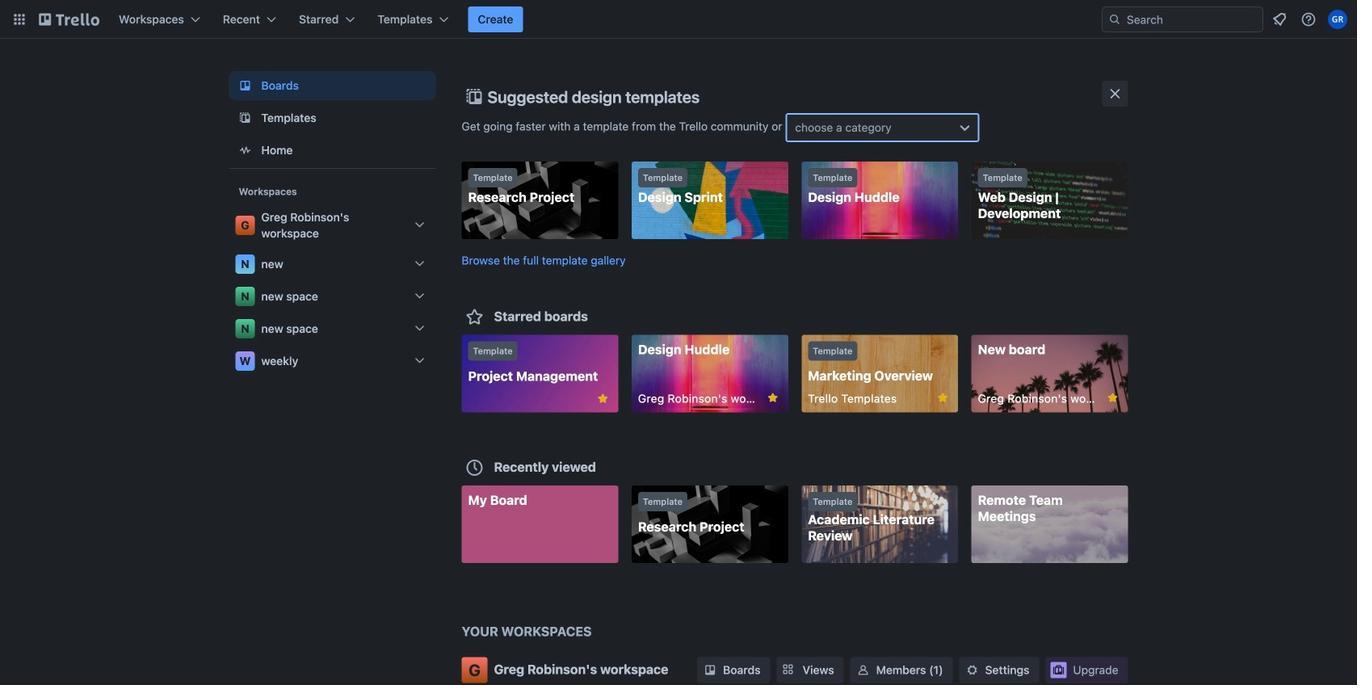 Task type: describe. For each thing, give the bounding box(es) containing it.
open information menu image
[[1301, 11, 1318, 27]]

template board image
[[236, 108, 255, 128]]

0 horizontal spatial click to unstar this board. it will be removed from your starred list. image
[[596, 392, 611, 406]]

2 sm image from the left
[[965, 662, 981, 679]]



Task type: locate. For each thing, give the bounding box(es) containing it.
greg robinson (gregrobinson96) image
[[1329, 10, 1348, 29]]

home image
[[236, 141, 255, 160]]

back to home image
[[39, 6, 99, 32]]

1 sm image from the left
[[856, 662, 872, 679]]

board image
[[236, 76, 255, 95]]

sm image
[[702, 662, 719, 679]]

sm image
[[856, 662, 872, 679], [965, 662, 981, 679]]

1 horizontal spatial sm image
[[965, 662, 981, 679]]

click to unstar this board. it will be removed from your starred list. image
[[936, 391, 951, 405]]

search image
[[1109, 13, 1122, 26]]

0 notifications image
[[1271, 10, 1290, 29]]

Search field
[[1122, 8, 1263, 31]]

0 horizontal spatial sm image
[[856, 662, 872, 679]]

primary element
[[0, 0, 1358, 39]]

click to unstar this board. it will be removed from your starred list. image
[[766, 391, 781, 405], [596, 392, 611, 406]]

1 horizontal spatial click to unstar this board. it will be removed from your starred list. image
[[766, 391, 781, 405]]



Task type: vqa. For each thing, say whether or not it's contained in the screenshot.
topmost color: orange, title: "manual deploy steps" ELEMENT
no



